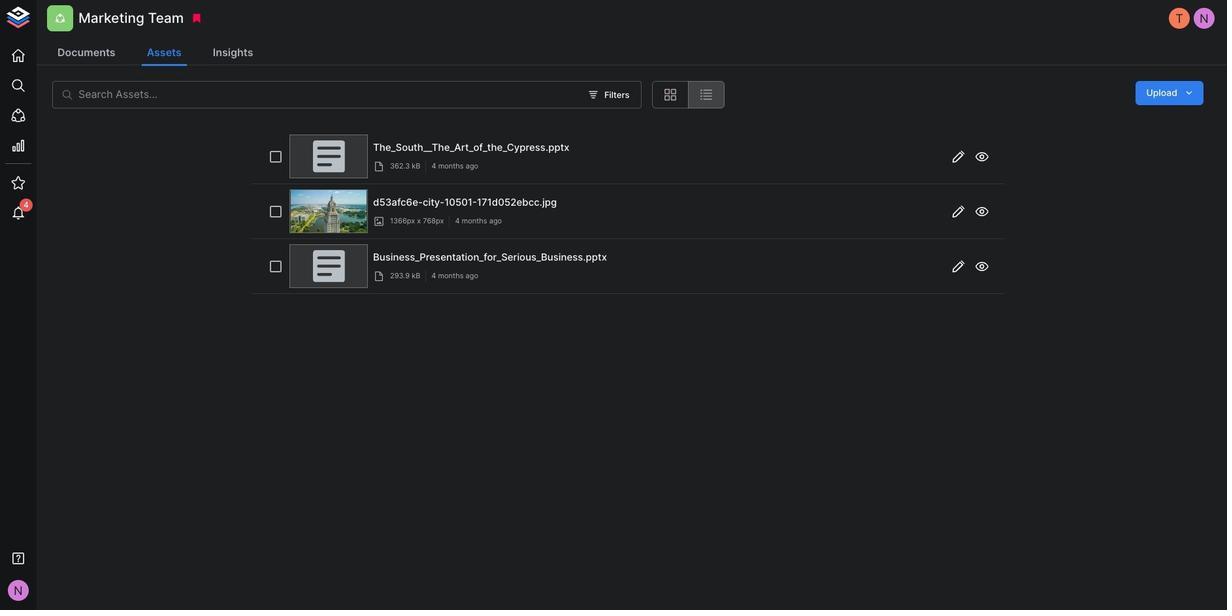 Task type: vqa. For each thing, say whether or not it's contained in the screenshot.
SEARCH ASSETS... Text Field
yes



Task type: describe. For each thing, give the bounding box(es) containing it.
remove bookmark image
[[191, 12, 203, 24]]

Search Assets... text field
[[78, 81, 580, 108]]



Task type: locate. For each thing, give the bounding box(es) containing it.
d53afc6e city 10501 171d052ebcc.jpg image
[[291, 190, 366, 233]]

group
[[652, 81, 725, 108]]



